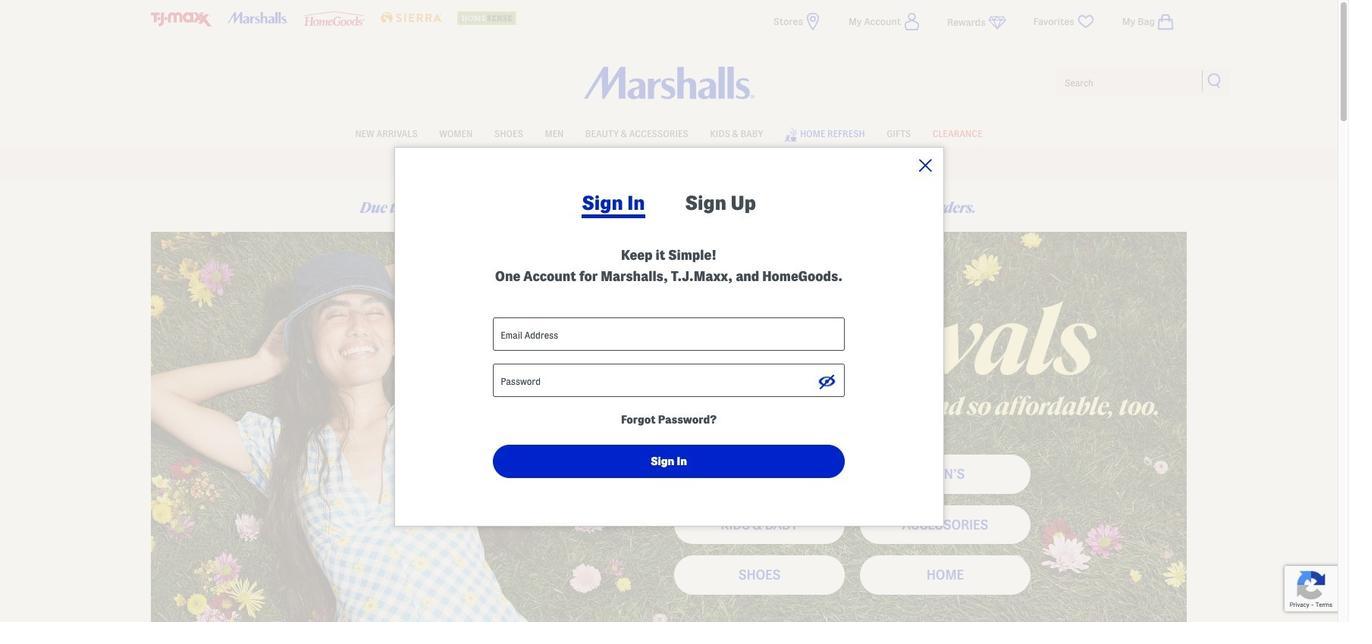 Task type: locate. For each thing, give the bounding box(es) containing it.
banner
[[0, 0, 1338, 181]]

marquee
[[0, 151, 1338, 181]]

menu bar
[[151, 120, 1187, 147]]

Search text field
[[1055, 67, 1232, 97]]

None submit
[[1208, 73, 1223, 88], [493, 445, 845, 479], [1208, 73, 1223, 88], [493, 445, 845, 479]]

marshalls.com image
[[228, 12, 288, 24]]

sierra.com image
[[381, 12, 441, 24]]

main content
[[151, 184, 1187, 623]]

new arrivals. our latest drop is better than ever ã¢ââ and so affordable, too. image
[[151, 232, 1187, 623]]

dialog
[[394, 147, 1350, 615]]



Task type: describe. For each thing, give the bounding box(es) containing it.
site search search field
[[1055, 67, 1232, 97]]

homesense.com image
[[457, 11, 518, 25]]

tjmaxx.com image
[[151, 12, 212, 27]]

email address email field
[[493, 318, 845, 351]]

Password password field
[[493, 364, 845, 398]]

homegoods.com image
[[304, 11, 365, 26]]

close dialog element
[[919, 159, 932, 172]]



Task type: vqa. For each thing, say whether or not it's contained in the screenshot.
Sierra.com image
yes



